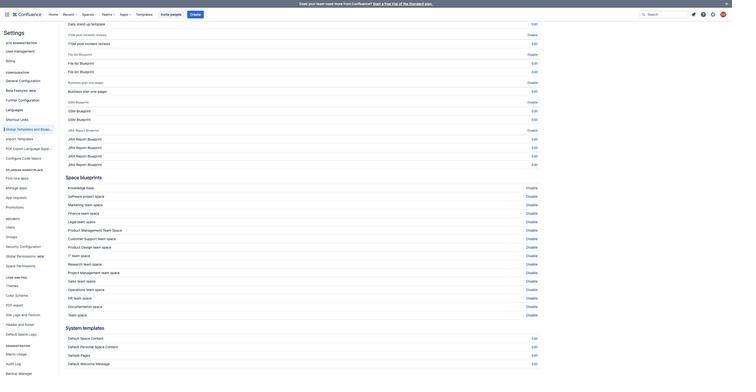 Task type: vqa. For each thing, say whether or not it's contained in the screenshot.
list item in "Global" element
no



Task type: describe. For each thing, give the bounding box(es) containing it.
up for edit
[[86, 22, 90, 26]]

edit for ninth edit link
[[532, 146, 538, 150]]

home
[[49, 12, 58, 16]]

invite
[[161, 12, 170, 16]]

disable for sales team space
[[526, 280, 538, 284]]

beta features new
[[6, 89, 36, 93]]

and left feel
[[14, 277, 20, 280]]

default space logo link
[[4, 330, 54, 340]]

disable link for jira report blueprint
[[528, 129, 538, 133]]

system
[[66, 326, 82, 332]]

the
[[403, 2, 408, 6]]

user management link
[[4, 47, 54, 56]]

disable link for customer support team space
[[526, 237, 538, 241]]

configure
[[6, 157, 21, 161]]

2 gsm from the top
[[68, 109, 76, 113]]

billing link
[[4, 56, 54, 66]]

Search field
[[640, 11, 688, 18]]

4 jira report blueprint from the top
[[68, 154, 102, 159]]

log
[[15, 363, 21, 367]]

disable link for finance team space
[[526, 212, 538, 216]]

space inside security 'group'
[[6, 265, 16, 269]]

edit for 8th edit link
[[532, 137, 538, 142]]

disable link for operations team space
[[526, 288, 538, 292]]

3 file list blueprint from the top
[[68, 70, 94, 74]]

disable for jira report blueprint
[[528, 129, 538, 133]]

2 file list blueprint from the top
[[68, 61, 94, 66]]

hr team space
[[68, 297, 92, 301]]

disable link for product design team space
[[526, 246, 538, 250]]

notification icon image
[[691, 12, 697, 17]]

3 jira report blueprint from the top
[[68, 146, 102, 150]]

further configuration
[[6, 98, 40, 103]]

template for disable
[[89, 5, 102, 9]]

requests
[[13, 196, 27, 200]]

team down product management team space
[[98, 237, 106, 241]]

itsm post incident reviews for disable
[[68, 33, 107, 37]]

shortcut
[[6, 118, 19, 122]]

logo inside default space logo link
[[29, 333, 37, 337]]

disable for marketing team space
[[526, 203, 538, 207]]

product for product design team space
[[68, 246, 80, 250]]

your
[[309, 2, 316, 6]]

disable link for project management team space
[[526, 271, 538, 275]]

edit for 1st edit link from the bottom of the page
[[532, 363, 538, 367]]

general
[[6, 79, 18, 83]]

project
[[83, 195, 94, 199]]

of
[[399, 2, 402, 6]]

disable link for gsm blueprint
[[528, 101, 538, 104]]

security group
[[4, 213, 54, 273]]

1 edit link from the top
[[532, 22, 538, 26]]

and inside configuration "group"
[[34, 128, 40, 132]]

user
[[6, 49, 13, 53]]

apps
[[120, 12, 128, 16]]

find
[[6, 177, 13, 181]]

0 vertical spatial apps
[[21, 177, 28, 181]]

users link
[[4, 223, 54, 233]]

audit
[[6, 363, 14, 367]]

disable for knowledge base
[[526, 186, 538, 190]]

disable for file list blueprint
[[528, 53, 538, 57]]

disable link for marketing team space
[[526, 203, 538, 207]]

global for global templates and blueprints
[[6, 128, 16, 132]]

marketing
[[68, 203, 84, 207]]

business for edit
[[68, 90, 82, 94]]

configuration for security
[[20, 245, 41, 249]]

links
[[20, 118, 28, 122]]

3 file from the top
[[68, 70, 73, 74]]

1 jira report blueprint from the top
[[68, 129, 99, 133]]

1 vertical spatial content
[[105, 346, 118, 350]]

edit for seventh edit link from the top of the page
[[532, 118, 538, 122]]

message
[[96, 363, 110, 367]]

9 edit link from the top
[[532, 146, 538, 150]]

1 vertical spatial support
[[84, 237, 97, 241]]

disable link for knowledge base
[[526, 186, 538, 190]]

promotions
[[6, 206, 24, 210]]

reviews for edit
[[98, 42, 110, 46]]

one- for edit
[[91, 90, 98, 94]]

team down project
[[85, 203, 92, 207]]

invite people button
[[158, 11, 184, 18]]

product for product management team space
[[68, 229, 80, 233]]

manage
[[6, 186, 18, 190]]

global element
[[3, 8, 639, 21]]

look
[[6, 277, 14, 280]]

settings icon image
[[710, 12, 716, 17]]

configuration for further
[[18, 98, 40, 103]]

templates link
[[134, 11, 154, 18]]

management for project
[[80, 271, 101, 275]]

product management team space
[[68, 229, 122, 233]]

finance team space
[[68, 212, 99, 216]]

administration
[[6, 345, 30, 348]]

disable for business plan one-pager
[[528, 81, 538, 85]]

global permissions new
[[6, 255, 44, 259]]

manage apps link
[[4, 184, 54, 193]]

sales
[[68, 280, 76, 284]]

import templates
[[6, 137, 33, 141]]

sample pages
[[68, 354, 90, 358]]

disable for product design team space
[[526, 246, 538, 250]]

disable link for daily stand up template
[[528, 5, 538, 9]]

daily stand up template for edit
[[68, 22, 105, 26]]

up for disable
[[85, 5, 88, 9]]

disable for legal team space
[[526, 220, 538, 224]]

administration
[[13, 42, 37, 45]]

personal
[[80, 346, 94, 350]]

disable link for sales team space
[[526, 280, 538, 284]]

edit for 12th edit link
[[532, 337, 538, 341]]

backup
[[6, 372, 18, 377]]

administration group
[[4, 340, 54, 379]]

jira for 5th edit link from the bottom
[[68, 163, 75, 167]]

feel
[[21, 277, 28, 280]]

header and footer link
[[4, 321, 54, 330]]

disable link for team space
[[526, 314, 538, 318]]

team right hr
[[74, 297, 81, 301]]

themes link
[[4, 282, 54, 291]]

atlassian
[[6, 169, 22, 172]]

languages
[[6, 108, 23, 112]]

disable for documentation space
[[526, 305, 538, 309]]

pages
[[81, 354, 90, 358]]

manager
[[18, 372, 32, 377]]

start
[[373, 2, 381, 6]]

disable link for legal team space
[[526, 220, 538, 224]]

6 edit link from the top
[[532, 109, 538, 113]]

audit log
[[6, 363, 21, 367]]

backup manager link
[[4, 370, 54, 379]]

spaces button
[[81, 11, 99, 18]]

import templates link
[[4, 135, 54, 144]]

edit for 3rd edit link from the top of the page
[[532, 61, 538, 66]]

customer
[[68, 237, 83, 241]]

billing
[[6, 59, 15, 63]]

0 vertical spatial content
[[91, 337, 103, 341]]

color scheme
[[6, 294, 28, 298]]

list for 3rd edit link from the top of the page
[[74, 61, 79, 66]]

color
[[6, 294, 14, 298]]

teams
[[102, 12, 112, 16]]

your profile and preferences image
[[720, 12, 726, 17]]

itsm for edit
[[68, 42, 76, 46]]

management for product
[[81, 229, 102, 233]]

edit for 13th edit link from the top of the page
[[532, 346, 538, 350]]

sample
[[68, 354, 80, 358]]

banner containing home
[[0, 8, 732, 21]]

design
[[81, 246, 92, 250]]

space permissions
[[6, 265, 35, 269]]

trial
[[392, 2, 398, 6]]

edit for 10th edit link from the top of the page
[[532, 154, 538, 159]]

default welcome message
[[68, 363, 110, 367]]

default space logo
[[6, 333, 37, 337]]

global templates and blueprints link
[[4, 125, 56, 135]]

disable link for file list blueprint
[[528, 53, 538, 57]]

standard
[[409, 2, 424, 6]]

4 edit link from the top
[[532, 70, 538, 74]]

edit for 5th edit link from the bottom
[[532, 163, 538, 167]]

default personal space content
[[68, 346, 118, 350]]

macro inside configuration "group"
[[31, 157, 41, 161]]

site for site administration
[[6, 42, 12, 45]]

scheme
[[15, 294, 28, 298]]

10 edit link from the top
[[532, 154, 538, 159]]

2 jira report blueprint from the top
[[68, 137, 102, 142]]

code
[[22, 157, 30, 161]]

templates inside global element
[[136, 12, 153, 16]]

appswitcher icon image
[[4, 12, 10, 17]]

pdf for pdf export language support
[[6, 147, 12, 151]]

project management team space
[[68, 271, 120, 275]]

edit for sixth edit link from the top
[[532, 109, 538, 113]]

search image
[[642, 13, 646, 16]]

templates for global templates and blueprints
[[17, 128, 33, 132]]

plan.
[[425, 2, 433, 6]]

stand for disable
[[76, 5, 84, 9]]

software project space
[[68, 195, 104, 199]]

one- for disable
[[89, 81, 95, 85]]

site logo and favicon
[[6, 314, 40, 318]]

8 edit link from the top
[[532, 137, 538, 142]]

beta
[[6, 89, 13, 93]]

global for global permissions new
[[6, 255, 16, 259]]

edit for 15th edit link from the bottom of the page
[[532, 22, 538, 26]]

stand for edit
[[77, 22, 85, 26]]

it team space
[[68, 254, 90, 258]]

atlassian marketplace
[[6, 169, 43, 172]]

0 vertical spatial list
[[74, 53, 78, 57]]

footer
[[25, 323, 34, 327]]

and left favicon at left bottom
[[21, 314, 27, 318]]

1 vertical spatial team
[[68, 314, 76, 318]]

disable for operations team space
[[526, 288, 538, 292]]



Task type: locate. For each thing, give the bounding box(es) containing it.
global inside configuration "group"
[[6, 128, 16, 132]]

disable for project management team space
[[526, 271, 538, 275]]

pdf export
[[6, 304, 23, 308]]

0 vertical spatial file list blueprint
[[68, 53, 92, 57]]

0 vertical spatial support
[[41, 147, 53, 151]]

business plan one-pager for disable
[[68, 81, 104, 85]]

jira for ninth edit link
[[68, 146, 75, 150]]

0 vertical spatial security
[[6, 218, 20, 221]]

team up customer support team space
[[103, 229, 111, 233]]

favicon
[[28, 314, 40, 318]]

edit for 14th edit link from the top of the page
[[532, 354, 538, 358]]

configure code macro
[[6, 157, 41, 161]]

permissions for global
[[17, 255, 36, 259]]

configuration for general
[[19, 79, 40, 83]]

1 daily stand up template from the top
[[68, 5, 102, 9]]

1 vertical spatial stand
[[77, 14, 85, 18]]

daily stand up template for disable
[[68, 5, 102, 9]]

default down the sample
[[68, 363, 79, 367]]

disable for team space
[[526, 314, 538, 318]]

security for security
[[6, 218, 20, 221]]

team
[[317, 2, 325, 6], [85, 203, 92, 207], [81, 212, 89, 216], [77, 220, 85, 224], [98, 237, 106, 241], [93, 246, 101, 250], [72, 254, 80, 258], [84, 263, 91, 267], [101, 271, 109, 275], [77, 280, 85, 284], [86, 288, 94, 292], [74, 297, 81, 301]]

2 vertical spatial templates
[[17, 137, 33, 141]]

site inside group
[[6, 42, 12, 45]]

shortcut links
[[6, 118, 28, 122]]

7 edit from the top
[[532, 118, 538, 122]]

0 vertical spatial new
[[29, 89, 36, 92]]

configuration inside security configuration "link"
[[20, 245, 41, 249]]

macro
[[31, 157, 41, 161], [6, 353, 16, 357]]

new inside beta features new
[[29, 89, 36, 92]]

post for disable
[[76, 33, 82, 37]]

0 horizontal spatial new
[[29, 89, 36, 92]]

site inside the look and feel group
[[6, 314, 12, 318]]

11 edit link from the top
[[532, 163, 538, 167]]

0 vertical spatial file
[[68, 53, 73, 57]]

13 edit from the top
[[532, 346, 538, 350]]

1 horizontal spatial logo
[[29, 333, 37, 337]]

13 edit link from the top
[[532, 346, 538, 350]]

new inside global permissions new
[[38, 255, 44, 259]]

pdf left 'export'
[[6, 304, 12, 308]]

new
[[13, 177, 20, 181]]

logo down footer
[[29, 333, 37, 337]]

1 vertical spatial daily stand up template
[[68, 14, 105, 18]]

default down the header
[[6, 333, 17, 337]]

2 daily from the top
[[68, 14, 76, 18]]

disable link for software project space
[[526, 195, 538, 199]]

0 vertical spatial gsm blueprint
[[68, 101, 89, 104]]

pdf left export
[[6, 147, 12, 151]]

5 edit link from the top
[[532, 90, 538, 94]]

banner
[[0, 8, 732, 21]]

security inside "link"
[[6, 245, 19, 249]]

0 horizontal spatial logo
[[13, 314, 21, 318]]

0 horizontal spatial support
[[41, 147, 53, 151]]

5 edit from the top
[[532, 90, 538, 94]]

3 daily stand up template from the top
[[68, 22, 105, 26]]

2 vertical spatial file
[[68, 70, 73, 74]]

up
[[85, 5, 88, 9], [86, 14, 90, 18], [86, 22, 90, 26]]

1 business from the top
[[68, 81, 81, 85]]

14 edit from the top
[[532, 354, 538, 358]]

2 security from the top
[[6, 245, 19, 249]]

legal team space
[[68, 220, 96, 224]]

2 vertical spatial up
[[86, 22, 90, 26]]

apps button
[[118, 11, 133, 18]]

0 vertical spatial incident
[[83, 33, 95, 37]]

pdf export link
[[4, 301, 54, 311]]

team up project management team space
[[84, 263, 91, 267]]

itsm
[[68, 33, 75, 37], [68, 42, 76, 46]]

jira for jira report blueprint disable "link"
[[68, 129, 75, 133]]

new up further configuration link
[[29, 89, 36, 92]]

support up product design team space
[[84, 237, 97, 241]]

default inside the look and feel group
[[6, 333, 17, 337]]

5 jira report blueprint from the top
[[68, 163, 102, 167]]

2 vertical spatial gsm blueprint
[[68, 118, 91, 122]]

15 edit from the top
[[532, 363, 538, 367]]

macro up audit
[[6, 353, 16, 357]]

0 vertical spatial one-
[[89, 81, 95, 85]]

team down research team space
[[101, 271, 109, 275]]

2 daily stand up template from the top
[[68, 14, 105, 18]]

post
[[76, 33, 82, 37], [77, 42, 84, 46]]

configuration up beta features new
[[19, 79, 40, 83]]

gsm
[[68, 101, 75, 104], [68, 109, 76, 113], [68, 118, 76, 122]]

find new apps
[[6, 177, 28, 181]]

header
[[6, 323, 17, 327]]

0 vertical spatial business plan one-pager
[[68, 81, 104, 85]]

1 horizontal spatial content
[[105, 346, 118, 350]]

0 vertical spatial pager
[[95, 81, 104, 85]]

6 edit from the top
[[532, 109, 538, 113]]

templates up "pdf export language support" link
[[17, 137, 33, 141]]

find new apps link
[[4, 174, 54, 184]]

disable for hr team space
[[526, 297, 538, 301]]

macro inside "link"
[[6, 353, 16, 357]]

2 file from the top
[[68, 61, 73, 66]]

global up import
[[6, 128, 16, 132]]

1 jira from the top
[[68, 129, 75, 133]]

disable for customer support team space
[[526, 237, 538, 241]]

0 vertical spatial daily stand up template
[[68, 5, 102, 9]]

up up spaces
[[85, 5, 88, 9]]

incident for disable
[[83, 33, 95, 37]]

from
[[344, 2, 351, 6]]

0 vertical spatial plan
[[82, 81, 88, 85]]

1 vertical spatial file
[[68, 61, 73, 66]]

2 jira from the top
[[68, 137, 75, 142]]

2 vertical spatial list
[[74, 70, 79, 74]]

site for site logo and favicon
[[6, 314, 12, 318]]

templates down links
[[17, 128, 33, 132]]

0 vertical spatial reviews
[[96, 33, 107, 37]]

14 edit link from the top
[[532, 354, 538, 358]]

space
[[66, 175, 79, 181], [112, 229, 122, 233], [6, 265, 16, 269], [18, 333, 28, 337], [80, 337, 90, 341], [95, 346, 104, 350]]

business for disable
[[68, 81, 81, 85]]

1 vertical spatial template
[[91, 14, 105, 18]]

disable link for it team space
[[526, 254, 538, 258]]

invite people
[[161, 12, 181, 16]]

apps up requests
[[19, 186, 27, 190]]

5 jira from the top
[[68, 163, 75, 167]]

1 edit from the top
[[532, 22, 538, 26]]

list for 4th edit link from the top of the page
[[74, 70, 79, 74]]

1 horizontal spatial support
[[84, 237, 97, 241]]

2 edit link from the top
[[532, 42, 538, 46]]

support inside configuration "group"
[[41, 147, 53, 151]]

1 product from the top
[[68, 229, 80, 233]]

new for permissions
[[38, 255, 44, 259]]

recent button
[[62, 11, 79, 18]]

1 global from the top
[[6, 128, 16, 132]]

disable link for documentation space
[[526, 305, 538, 309]]

2 itsm from the top
[[68, 42, 76, 46]]

disable for daily stand up template
[[528, 5, 538, 9]]

1 file list blueprint from the top
[[68, 53, 92, 57]]

2 vertical spatial daily stand up template
[[68, 22, 105, 26]]

security for security configuration
[[6, 245, 19, 249]]

pager for disable
[[95, 81, 104, 85]]

app
[[6, 196, 12, 200]]

default for default personal space content
[[68, 346, 79, 350]]

create
[[190, 12, 201, 16]]

1 vertical spatial templates
[[17, 128, 33, 132]]

pdf export language support
[[6, 147, 53, 151]]

further
[[6, 98, 17, 103]]

1 vertical spatial reviews
[[98, 42, 110, 46]]

default for default space content
[[68, 337, 79, 341]]

0 vertical spatial site
[[6, 42, 12, 45]]

4 edit from the top
[[532, 70, 538, 74]]

15 edit link from the top
[[532, 363, 538, 367]]

daily up recent popup button at the top left of page
[[68, 5, 75, 9]]

manage apps
[[6, 186, 27, 190]]

daily for edit
[[68, 22, 76, 26]]

security configuration link
[[4, 242, 54, 252]]

1 vertical spatial security
[[6, 245, 19, 249]]

team down sales team space
[[86, 288, 94, 292]]

site administration
[[6, 42, 37, 45]]

default for default space logo
[[6, 333, 17, 337]]

1 vertical spatial plan
[[83, 90, 90, 94]]

macro right code
[[31, 157, 41, 161]]

0 vertical spatial itsm
[[68, 33, 75, 37]]

pager for edit
[[98, 90, 107, 94]]

security configuration
[[6, 245, 41, 249]]

support
[[41, 147, 53, 151], [84, 237, 97, 241]]

stand up spaces
[[76, 5, 84, 9]]

pdf export language support link
[[4, 144, 54, 154]]

hr
[[68, 297, 73, 301]]

operations team space
[[68, 288, 104, 292]]

0 vertical spatial template
[[89, 5, 102, 9]]

default for default welcome message
[[68, 363, 79, 367]]

stand down spaces
[[77, 22, 85, 26]]

1 vertical spatial business
[[68, 90, 82, 94]]

0 vertical spatial product
[[68, 229, 80, 233]]

2 product from the top
[[68, 246, 80, 250]]

logo inside site logo and favicon link
[[13, 314, 21, 318]]

1 vertical spatial gsm blueprint
[[68, 109, 91, 113]]

software
[[68, 195, 82, 199]]

1 vertical spatial file list blueprint
[[68, 61, 94, 66]]

2 business plan one-pager from the top
[[68, 90, 107, 94]]

2 vertical spatial template
[[91, 22, 105, 26]]

site
[[6, 42, 12, 45], [6, 314, 12, 318]]

1 vertical spatial one-
[[91, 90, 98, 94]]

3 gsm blueprint from the top
[[68, 118, 91, 122]]

9 edit from the top
[[532, 146, 538, 150]]

security up users
[[6, 218, 20, 221]]

daily stand up template
[[68, 5, 102, 9], [68, 14, 105, 18], [68, 22, 105, 26]]

edit for second edit link from the top
[[532, 42, 538, 46]]

support right language
[[41, 147, 53, 151]]

disable for it team space
[[526, 254, 538, 258]]

management
[[14, 49, 35, 53]]

2 site from the top
[[6, 314, 12, 318]]

templates right apps popup button at top left
[[136, 12, 153, 16]]

disable for research team space
[[526, 263, 538, 267]]

documentation
[[68, 305, 92, 309]]

logo down 'export'
[[13, 314, 21, 318]]

1 vertical spatial new
[[38, 255, 44, 259]]

1 vertical spatial pdf
[[6, 304, 12, 308]]

global templates and blueprints
[[6, 128, 56, 132]]

0 vertical spatial pdf
[[6, 147, 12, 151]]

edit for 4th edit link from the top of the page
[[532, 70, 538, 74]]

and left footer
[[18, 323, 24, 327]]

2 global from the top
[[6, 255, 16, 259]]

confluence image
[[13, 12, 41, 17], [13, 12, 41, 17]]

look and feel group
[[4, 272, 54, 342]]

1 vertical spatial gsm
[[68, 109, 76, 113]]

11 edit from the top
[[532, 163, 538, 167]]

1 security from the top
[[6, 218, 20, 221]]

configuration inside general configuration link
[[19, 79, 40, 83]]

space blueprints
[[66, 175, 102, 181]]

sales team space
[[68, 280, 96, 284]]

usage
[[17, 353, 27, 357]]

plan for disable
[[82, 81, 88, 85]]

1 horizontal spatial macro
[[31, 157, 41, 161]]

disable link for hr team space
[[526, 297, 538, 301]]

operations
[[68, 288, 85, 292]]

template for edit
[[91, 22, 105, 26]]

permissions for space
[[17, 265, 35, 269]]

space inside the look and feel group
[[18, 333, 28, 337]]

2 pdf from the top
[[6, 304, 12, 308]]

2 vertical spatial file list blueprint
[[68, 70, 94, 74]]

customer support team space
[[68, 237, 116, 241]]

product design team space
[[68, 246, 111, 250]]

1 business plan one-pager from the top
[[68, 81, 104, 85]]

default up the sample
[[68, 346, 79, 350]]

site up user
[[6, 42, 12, 45]]

pdf inside configuration "group"
[[6, 147, 12, 151]]

8 edit from the top
[[532, 137, 538, 142]]

1 vertical spatial global
[[6, 255, 16, 259]]

1 horizontal spatial new
[[38, 255, 44, 259]]

1 vertical spatial pager
[[98, 90, 107, 94]]

configuration up 'languages' link
[[18, 98, 40, 103]]

product up customer
[[68, 229, 80, 233]]

up down spaces popup button
[[86, 22, 90, 26]]

3 daily from the top
[[68, 22, 76, 26]]

edit for 5th edit link from the top
[[532, 90, 538, 94]]

incident for edit
[[85, 42, 97, 46]]

general configuration
[[6, 79, 40, 83]]

0 vertical spatial post
[[76, 33, 82, 37]]

1 vertical spatial up
[[86, 14, 90, 18]]

0 vertical spatial team
[[103, 229, 111, 233]]

3 gsm from the top
[[68, 118, 76, 122]]

product down customer
[[68, 246, 80, 250]]

2 business from the top
[[68, 90, 82, 94]]

0 vertical spatial itsm post incident reviews
[[68, 33, 107, 37]]

disable for product management team space
[[526, 229, 538, 233]]

1 vertical spatial macro
[[6, 353, 16, 357]]

disable for finance team space
[[526, 212, 538, 216]]

3 jira from the top
[[68, 146, 75, 150]]

1 vertical spatial incident
[[85, 42, 97, 46]]

1 vertical spatial product
[[68, 246, 80, 250]]

groups link
[[4, 233, 54, 242]]

app requests link
[[4, 193, 54, 203]]

plan for edit
[[83, 90, 90, 94]]

site up the header
[[6, 314, 12, 318]]

0 vertical spatial stand
[[76, 5, 84, 9]]

2 vertical spatial gsm
[[68, 118, 76, 122]]

2 itsm post incident reviews from the top
[[68, 42, 110, 46]]

permissions down security configuration "link"
[[17, 255, 36, 259]]

pdf for pdf export
[[6, 304, 12, 308]]

itsm for disable
[[68, 33, 75, 37]]

disable link for product management team space
[[526, 229, 538, 233]]

management up customer support team space
[[81, 229, 102, 233]]

post for edit
[[77, 42, 84, 46]]

report
[[75, 129, 85, 133], [76, 137, 87, 142], [76, 146, 87, 150], [76, 154, 87, 159], [76, 163, 87, 167]]

groups
[[6, 235, 17, 240]]

space permissions link
[[4, 262, 54, 272]]

home link
[[47, 11, 60, 18]]

gsm blueprint
[[68, 101, 89, 104], [68, 109, 91, 113], [68, 118, 91, 122]]

1 file from the top
[[68, 53, 73, 57]]

base
[[86, 186, 94, 190]]

close image
[[724, 1, 730, 7]]

recent
[[63, 12, 74, 16]]

export
[[13, 304, 23, 308]]

0 vertical spatial global
[[6, 128, 16, 132]]

macro usage
[[6, 353, 27, 357]]

spaces
[[82, 12, 94, 16]]

3 edit from the top
[[532, 61, 538, 66]]

import
[[6, 137, 16, 141]]

up right recent popup button at the top left of page
[[86, 14, 90, 18]]

team right sales
[[77, 280, 85, 284]]

3 edit link from the top
[[532, 61, 538, 66]]

teams button
[[100, 11, 117, 18]]

0 vertical spatial business
[[68, 81, 81, 85]]

knowledge
[[68, 186, 85, 190]]

2 vertical spatial stand
[[77, 22, 85, 26]]

configuration group
[[4, 66, 56, 165]]

configuration up general
[[6, 71, 29, 74]]

4 jira from the top
[[68, 154, 75, 159]]

help icon image
[[701, 12, 706, 17]]

global up space permissions
[[6, 255, 16, 259]]

itsm post incident reviews for edit
[[68, 42, 110, 46]]

1 vertical spatial list
[[74, 61, 79, 66]]

1 vertical spatial logo
[[29, 333, 37, 337]]

business
[[68, 81, 81, 85], [68, 90, 82, 94]]

daily down recent popup button at the top left of page
[[68, 22, 76, 26]]

12 edit link from the top
[[532, 337, 538, 341]]

disable link for research team space
[[526, 263, 538, 267]]

2 gsm blueprint from the top
[[68, 109, 91, 113]]

1 site from the top
[[6, 42, 12, 45]]

default down system
[[68, 337, 79, 341]]

1 daily from the top
[[68, 5, 75, 9]]

app requests
[[6, 196, 27, 200]]

and left blueprints
[[34, 128, 40, 132]]

1 vertical spatial apps
[[19, 186, 27, 190]]

new for features
[[29, 89, 36, 92]]

0 horizontal spatial macro
[[6, 353, 16, 357]]

system templates
[[66, 326, 104, 332]]

daily left spaces
[[68, 14, 76, 18]]

pdf inside the look and feel group
[[6, 304, 12, 308]]

reviews for disable
[[96, 33, 107, 37]]

0 horizontal spatial team
[[68, 314, 76, 318]]

content up default personal space content on the bottom of page
[[91, 337, 103, 341]]

1 horizontal spatial team
[[103, 229, 111, 233]]

start a free trial of the standard plan. link
[[373, 2, 433, 6]]

business plan one-pager for edit
[[68, 90, 107, 94]]

product
[[68, 229, 80, 233], [68, 246, 80, 250]]

team right your
[[317, 2, 325, 6]]

0 vertical spatial permissions
[[17, 255, 36, 259]]

business plan one-pager
[[68, 81, 104, 85], [68, 90, 107, 94]]

features
[[14, 89, 28, 93]]

new up "space permissions" link
[[38, 255, 44, 259]]

0 vertical spatial management
[[81, 229, 102, 233]]

1 vertical spatial permissions
[[17, 265, 35, 269]]

configuration down groups link on the bottom
[[20, 245, 41, 249]]

1 vertical spatial daily
[[68, 14, 76, 18]]

jira for 8th edit link
[[68, 137, 75, 142]]

1 vertical spatial business plan one-pager
[[68, 90, 107, 94]]

2 edit from the top
[[532, 42, 538, 46]]

languages link
[[4, 105, 54, 115]]

language
[[24, 147, 40, 151]]

team down marketing team space
[[81, 212, 89, 216]]

1 vertical spatial itsm
[[68, 42, 76, 46]]

jira for 10th edit link from the top of the page
[[68, 154, 75, 159]]

team right it
[[72, 254, 80, 258]]

site administration group
[[4, 36, 54, 68]]

12 edit from the top
[[532, 337, 538, 341]]

configuration inside further configuration link
[[18, 98, 40, 103]]

templates
[[136, 12, 153, 16], [17, 128, 33, 132], [17, 137, 33, 141]]

atlassian marketplace group
[[4, 164, 54, 214]]

team down finance team space
[[77, 220, 85, 224]]

7 edit link from the top
[[532, 118, 538, 122]]

0 vertical spatial templates
[[136, 12, 153, 16]]

0 horizontal spatial content
[[91, 337, 103, 341]]

collapse sidebar image
[[53, 24, 64, 34]]

file list blueprint
[[68, 53, 92, 57], [68, 61, 94, 66], [68, 70, 94, 74]]

1 vertical spatial management
[[80, 271, 101, 275]]

team down documentation
[[68, 314, 76, 318]]

permissions down global permissions new
[[17, 265, 35, 269]]

1 vertical spatial itsm post incident reviews
[[68, 42, 110, 46]]

reviews
[[96, 33, 107, 37], [98, 42, 110, 46]]

disable link for itsm post incident reviews
[[528, 33, 538, 37]]

apps right new at the top left of page
[[21, 177, 28, 181]]

2 vertical spatial daily
[[68, 22, 76, 26]]

0 vertical spatial up
[[85, 5, 88, 9]]

10 edit from the top
[[532, 154, 538, 159]]

1 vertical spatial post
[[77, 42, 84, 46]]

1 gsm from the top
[[68, 101, 75, 104]]

more
[[334, 2, 343, 6]]

disable for gsm blueprint
[[528, 101, 538, 104]]

1 itsm from the top
[[68, 33, 75, 37]]

free
[[385, 2, 391, 6]]

templates for import templates
[[17, 137, 33, 141]]

marketplace
[[22, 169, 43, 172]]

team down customer support team space
[[93, 246, 101, 250]]

0 vertical spatial logo
[[13, 314, 21, 318]]

1 itsm post incident reviews from the top
[[68, 33, 107, 37]]

1 pdf from the top
[[6, 147, 12, 151]]

security down groups
[[6, 245, 19, 249]]

0 vertical spatial macro
[[31, 157, 41, 161]]

disable link for business plan one-pager
[[528, 81, 538, 85]]

0 vertical spatial daily
[[68, 5, 75, 9]]

1 vertical spatial site
[[6, 314, 12, 318]]

global inside security 'group'
[[6, 255, 16, 259]]

management down research team space
[[80, 271, 101, 275]]

disable for itsm post incident reviews
[[528, 33, 538, 37]]

0 vertical spatial gsm
[[68, 101, 75, 104]]

1 gsm blueprint from the top
[[68, 101, 89, 104]]

stand right recent at the left top of the page
[[77, 14, 85, 18]]

content up message
[[105, 346, 118, 350]]

it
[[68, 254, 71, 258]]



